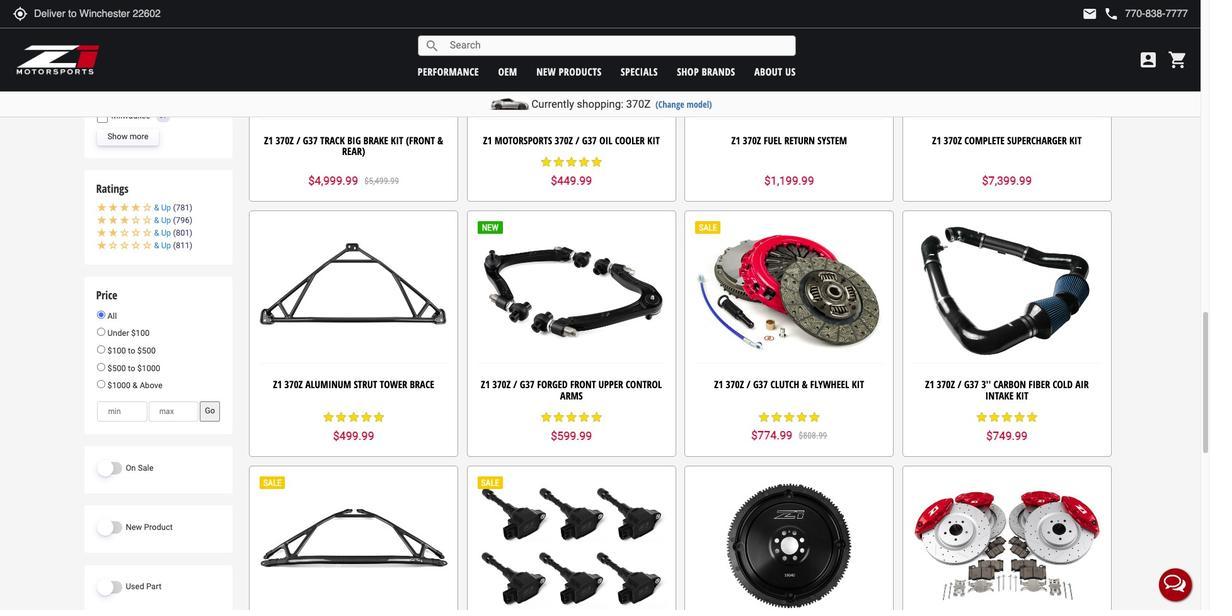 Task type: describe. For each thing, give the bounding box(es) containing it.
track
[[320, 133, 345, 147]]

oem
[[498, 65, 517, 78]]

strut
[[354, 378, 377, 391]]

z1 for z1 370z / g37 forged front upper control arms
[[481, 378, 490, 391]]

performance
[[418, 65, 479, 78]]

801
[[176, 228, 190, 238]]

/ for z1 370z / g37 3'' carbon fiber cold air intake kit
[[958, 378, 962, 391]]

z1 for z1 motorsports 370z / g37 oil cooler kit
[[483, 133, 492, 147]]

phone link
[[1104, 6, 1188, 21]]

shop brands
[[677, 65, 735, 78]]

811
[[176, 241, 190, 250]]

z1 370z / g37 track big brake kit (front & rear)
[[264, 133, 443, 158]]

clutch
[[771, 378, 800, 391]]

aluminum
[[305, 378, 351, 391]]

370z up star star star star star $449.99 in the top of the page
[[555, 133, 573, 147]]

used part
[[126, 582, 161, 592]]

/ left the oil in the top of the page
[[576, 133, 580, 147]]

phone
[[1104, 6, 1119, 21]]

g37 for z1 370z / g37 forged front upper control arms
[[520, 378, 535, 391]]

z1 motorsports
[[111, 12, 168, 22]]

/ for z1 370z / g37 forged front upper control arms
[[513, 378, 517, 391]]

all
[[106, 311, 117, 321]]

& left above
[[133, 381, 138, 390]]

motorsports for z1 motorsports 370z / g37 oil cooler kit
[[495, 133, 552, 147]]

up for 801
[[161, 228, 171, 238]]

return
[[784, 133, 815, 147]]

up for 796
[[161, 216, 171, 225]]

specials
[[621, 65, 658, 78]]

& down & up 781
[[154, 216, 159, 225]]

370z for z1 370z aluminum strut tower brace
[[285, 378, 303, 391]]

$100 to $500
[[106, 346, 156, 356]]

1 vertical spatial $500
[[108, 363, 126, 373]]

account_box link
[[1135, 50, 1162, 70]]

rear)
[[342, 145, 365, 158]]

z1 for z1 370z / g37 track big brake kit (front & rear)
[[264, 133, 273, 147]]

g37 left the oil in the top of the page
[[582, 133, 597, 147]]

kit right "supercharger"
[[1070, 133, 1082, 147]]

$500 to $1000
[[106, 363, 160, 373]]

star star star star star $449.99
[[540, 156, 603, 187]]

front
[[570, 378, 596, 391]]

z1 for z1 motorsports
[[111, 12, 121, 22]]

star star star star star $599.99
[[540, 411, 603, 442]]

& up 811
[[154, 241, 190, 250]]

under
[[108, 329, 129, 338]]

$774.99
[[751, 429, 793, 442]]

us
[[785, 65, 796, 78]]

oil
[[599, 133, 613, 147]]

$4,999.99
[[308, 174, 358, 187]]

155
[[158, 29, 171, 38]]

g37 for z1 370z / g37 clutch & flywheel kit
[[753, 378, 768, 391]]

fuel
[[764, 133, 782, 147]]

brake
[[363, 133, 388, 147]]

currently
[[532, 98, 574, 110]]

star star star star star $749.99
[[976, 411, 1039, 442]]

1 horizontal spatial $100
[[131, 329, 150, 338]]

shopping:
[[577, 98, 624, 110]]

products
[[559, 65, 602, 78]]

cooler
[[615, 133, 645, 147]]

new products link
[[537, 65, 602, 78]]

kit for z1 370z / g37 track big brake kit (front & rear)
[[391, 133, 403, 147]]

$1000 & above
[[106, 381, 163, 390]]

upper
[[599, 378, 623, 391]]

complete
[[965, 133, 1005, 147]]

& down & up 796
[[154, 228, 159, 238]]

z1 370z / g37 forged front upper control arms
[[481, 378, 662, 402]]

supercharger
[[1007, 133, 1067, 147]]

air
[[1076, 378, 1089, 391]]

more
[[130, 132, 149, 141]]

used
[[126, 582, 144, 592]]

under  $100
[[106, 329, 150, 338]]

part
[[146, 582, 161, 592]]

(change model) link
[[656, 98, 712, 110]]

$599.99
[[551, 429, 592, 442]]

mail link
[[1083, 6, 1098, 21]]

ratings
[[96, 181, 129, 196]]

big
[[347, 133, 361, 147]]

z1 motorsports 370z / g37 oil cooler kit
[[483, 133, 660, 147]]

shop
[[677, 65, 699, 78]]

370z for z1 370z / g37 3'' carbon fiber cold air intake kit
[[937, 378, 955, 391]]

mail
[[1083, 6, 1098, 21]]

& up 781
[[154, 203, 190, 212]]

sale
[[138, 463, 154, 473]]

control
[[626, 378, 662, 391]]

$449.99
[[551, 174, 592, 187]]

& up 801
[[154, 228, 190, 238]]

on
[[126, 463, 136, 473]]

z1 370z / g37 3'' carbon fiber cold air intake kit
[[925, 378, 1089, 402]]

0 vertical spatial $500
[[137, 346, 156, 356]]

z1 for z1 370z complete supercharger kit
[[932, 133, 941, 147]]

kit for z1 motorsports 370z / g37 oil cooler kit
[[647, 133, 660, 147]]

781
[[176, 203, 190, 212]]

new products
[[537, 65, 602, 78]]

flywheel
[[810, 378, 849, 391]]

370z left (change
[[626, 98, 651, 110]]



Task type: locate. For each thing, give the bounding box(es) containing it.
motorsports up schwaben
[[123, 12, 168, 22]]

schwaben
[[111, 29, 149, 38]]

0 vertical spatial $100
[[131, 329, 150, 338]]

1 vertical spatial to
[[128, 363, 135, 373]]

account_box
[[1138, 50, 1159, 70]]

370z inside z1 370z / g37 3'' carbon fiber cold air intake kit
[[937, 378, 955, 391]]

370z left clutch
[[726, 378, 744, 391]]

g37 left 3''
[[964, 378, 979, 391]]

& inside z1 370z / g37 track big brake kit (front & rear)
[[437, 133, 443, 147]]

(front
[[406, 133, 435, 147]]

z1 370z fuel return system
[[731, 133, 847, 147]]

to
[[128, 346, 135, 356], [128, 363, 135, 373]]

1 vertical spatial $1000
[[108, 381, 131, 390]]

new
[[537, 65, 556, 78]]

search
[[425, 38, 440, 53]]

brace
[[410, 378, 434, 391]]

$100 down under
[[108, 346, 126, 356]]

/ inside z1 370z / g37 track big brake kit (front & rear)
[[296, 133, 300, 147]]

$100 up $100 to $500
[[131, 329, 150, 338]]

/ for z1 370z / g37 clutch & flywheel kit
[[747, 378, 751, 391]]

kit right cooler
[[647, 133, 660, 147]]

None checkbox
[[97, 14, 108, 24], [97, 46, 108, 57], [97, 14, 108, 24], [97, 46, 108, 57]]

z1 for z1 370z aluminum strut tower brace
[[273, 378, 282, 391]]

1 vertical spatial motorsports
[[495, 133, 552, 147]]

kit for z1 370z / g37 clutch & flywheel kit
[[852, 378, 864, 391]]

about us link
[[755, 65, 796, 78]]

g37 for z1 370z / g37 track big brake kit (front & rear)
[[303, 133, 318, 147]]

0 horizontal spatial $500
[[108, 363, 126, 373]]

3''
[[982, 378, 991, 391]]

(change
[[656, 98, 685, 110]]

tower
[[380, 378, 407, 391]]

1 horizontal spatial $500
[[137, 346, 156, 356]]

z1
[[111, 12, 121, 22], [264, 133, 273, 147], [483, 133, 492, 147], [731, 133, 740, 147], [932, 133, 941, 147], [273, 378, 282, 391], [481, 378, 490, 391], [714, 378, 723, 391], [925, 378, 934, 391]]

z1 370z complete supercharger kit
[[932, 133, 1082, 147]]

z1 for z1 370z / g37 3'' carbon fiber cold air intake kit
[[925, 378, 934, 391]]

z1 inside z1 370z / g37 3'' carbon fiber cold air intake kit
[[925, 378, 934, 391]]

z1 for z1 370z / g37 clutch & flywheel kit
[[714, 378, 723, 391]]

g37 left forged
[[520, 378, 535, 391]]

370z inside z1 370z / g37 forged front upper control arms
[[493, 378, 511, 391]]

1 horizontal spatial $1000
[[137, 363, 160, 373]]

show more
[[107, 132, 149, 141]]

to up $500 to $1000
[[128, 346, 135, 356]]

1 up from the top
[[161, 203, 171, 212]]

370z left aluminum
[[285, 378, 303, 391]]

go button
[[200, 401, 220, 421]]

/ left "track"
[[296, 133, 300, 147]]

z1 inside z1 370z / g37 forged front upper control arms
[[481, 378, 490, 391]]

up up & up 801
[[161, 216, 171, 225]]

z1 motorsports logo image
[[16, 44, 101, 76]]

up for 811
[[161, 241, 171, 250]]

$808.99
[[799, 431, 827, 441]]

motorsports
[[123, 12, 168, 22], [495, 133, 552, 147]]

0 vertical spatial motorsports
[[123, 12, 168, 22]]

milwaukee
[[111, 111, 150, 120]]

&
[[437, 133, 443, 147], [154, 203, 159, 212], [154, 216, 159, 225], [154, 228, 159, 238], [154, 241, 159, 250], [802, 378, 808, 391], [133, 381, 138, 390]]

arms
[[560, 389, 583, 402]]

new
[[126, 523, 142, 532]]

/ left clutch
[[747, 378, 751, 391]]

brands
[[702, 65, 735, 78]]

g37 left clutch
[[753, 378, 768, 391]]

$500 up $500 to $1000
[[137, 346, 156, 356]]

Search search field
[[440, 36, 795, 55]]

currently shopping: 370z (change model)
[[532, 98, 712, 110]]

370z inside z1 370z / g37 track big brake kit (front & rear)
[[276, 133, 294, 147]]

$1,199.99
[[764, 174, 814, 187]]

z1 370z / g37 clutch & flywheel kit
[[714, 378, 864, 391]]

370z left 3''
[[937, 378, 955, 391]]

$1000 down $500 to $1000
[[108, 381, 131, 390]]

system
[[818, 133, 847, 147]]

$4,999.99 $5,499.99
[[308, 174, 399, 187]]

& up & up 796
[[154, 203, 159, 212]]

z1 370z aluminum strut tower brace
[[273, 378, 434, 391]]

370z left fuel
[[743, 133, 761, 147]]

shop brands link
[[677, 65, 735, 78]]

specials link
[[621, 65, 658, 78]]

model)
[[687, 98, 712, 110]]

on sale
[[126, 463, 154, 473]]

/ left forged
[[513, 378, 517, 391]]

/ inside z1 370z / g37 3'' carbon fiber cold air intake kit
[[958, 378, 962, 391]]

about us
[[755, 65, 796, 78]]

370z left "track"
[[276, 133, 294, 147]]

0 vertical spatial $1000
[[137, 363, 160, 373]]

4 up from the top
[[161, 241, 171, 250]]

g37 for z1 370z / g37 3'' carbon fiber cold air intake kit
[[964, 378, 979, 391]]

370z
[[626, 98, 651, 110], [276, 133, 294, 147], [555, 133, 573, 147], [743, 133, 761, 147], [944, 133, 962, 147], [285, 378, 303, 391], [493, 378, 511, 391], [726, 378, 744, 391], [937, 378, 955, 391]]

& right (front
[[437, 133, 443, 147]]

370z left forged
[[493, 378, 511, 391]]

$5,499.99
[[365, 176, 399, 186]]

z1 inside z1 370z / g37 track big brake kit (front & rear)
[[264, 133, 273, 147]]

to for $500
[[128, 363, 135, 373]]

kit inside z1 370z / g37 track big brake kit (front & rear)
[[391, 133, 403, 147]]

motorsports for z1 motorsports
[[123, 12, 168, 22]]

show
[[107, 132, 128, 141]]

price
[[96, 287, 118, 303]]

kit inside z1 370z / g37 3'' carbon fiber cold air intake kit
[[1016, 389, 1029, 402]]

$7,399.99
[[982, 174, 1032, 187]]

max number field
[[149, 401, 198, 421]]

above
[[140, 381, 163, 390]]

my_location
[[13, 6, 28, 21]]

star star star star star $499.99
[[322, 411, 385, 442]]

to down $100 to $500
[[128, 363, 135, 373]]

796
[[176, 216, 190, 225]]

about
[[755, 65, 783, 78]]

g37 inside z1 370z / g37 3'' carbon fiber cold air intake kit
[[964, 378, 979, 391]]

up up & up 811
[[161, 228, 171, 238]]

go
[[205, 406, 215, 416]]

67
[[159, 111, 168, 120]]

cold
[[1053, 378, 1073, 391]]

star
[[540, 156, 553, 168], [553, 156, 565, 168], [565, 156, 578, 168], [578, 156, 590, 168], [590, 156, 603, 168], [758, 411, 770, 423], [770, 411, 783, 423], [783, 411, 796, 423], [796, 411, 808, 423], [808, 411, 821, 423], [322, 411, 335, 424], [335, 411, 347, 424], [347, 411, 360, 424], [360, 411, 373, 424], [373, 411, 385, 424], [540, 411, 553, 424], [553, 411, 565, 424], [565, 411, 578, 424], [578, 411, 590, 424], [590, 411, 603, 424], [976, 411, 988, 424], [988, 411, 1001, 424], [1001, 411, 1014, 424], [1014, 411, 1026, 424], [1026, 411, 1039, 424]]

3 up from the top
[[161, 228, 171, 238]]

intake
[[986, 389, 1014, 402]]

oem link
[[498, 65, 517, 78]]

2 to from the top
[[128, 363, 135, 373]]

/ inside z1 370z / g37 forged front upper control arms
[[513, 378, 517, 391]]

/ left 3''
[[958, 378, 962, 391]]

g37
[[303, 133, 318, 147], [582, 133, 597, 147], [520, 378, 535, 391], [753, 378, 768, 391], [964, 378, 979, 391]]

370z left complete
[[944, 133, 962, 147]]

g37 inside z1 370z / g37 track big brake kit (front & rear)
[[303, 133, 318, 147]]

0 horizontal spatial $1000
[[108, 381, 131, 390]]

None checkbox
[[97, 30, 108, 41], [97, 63, 108, 73], [97, 112, 108, 123], [97, 30, 108, 41], [97, 63, 108, 73], [97, 112, 108, 123]]

370z for z1 370z / g37 forged front upper control arms
[[493, 378, 511, 391]]

carbon
[[994, 378, 1026, 391]]

g37 inside z1 370z / g37 forged front upper control arms
[[520, 378, 535, 391]]

370z for z1 370z complete supercharger kit
[[944, 133, 962, 147]]

370z for z1 370z fuel return system
[[743, 133, 761, 147]]

kit right intake
[[1016, 389, 1029, 402]]

mail phone
[[1083, 6, 1119, 21]]

forged
[[537, 378, 568, 391]]

1 vertical spatial $100
[[108, 346, 126, 356]]

star star star star star $774.99 $808.99
[[751, 411, 827, 442]]

kit
[[391, 133, 403, 147], [647, 133, 660, 147], [1070, 133, 1082, 147], [852, 378, 864, 391], [1016, 389, 1029, 402]]

fiber
[[1029, 378, 1050, 391]]

motorsports down currently
[[495, 133, 552, 147]]

1 to from the top
[[128, 346, 135, 356]]

/ for z1 370z / g37 track big brake kit (front & rear)
[[296, 133, 300, 147]]

& right clutch
[[802, 378, 808, 391]]

370z for z1 370z / g37 clutch & flywheel kit
[[726, 378, 744, 391]]

$499.99
[[333, 429, 374, 442]]

0 horizontal spatial $100
[[108, 346, 126, 356]]

0 horizontal spatial motorsports
[[123, 12, 168, 22]]

g37 left "track"
[[303, 133, 318, 147]]

to for $100
[[128, 346, 135, 356]]

& up 796
[[154, 216, 190, 225]]

z1 for z1 370z fuel return system
[[731, 133, 740, 147]]

up for 781
[[161, 203, 171, 212]]

kit right brake
[[391, 133, 403, 147]]

1 horizontal spatial motorsports
[[495, 133, 552, 147]]

up up & up 796
[[161, 203, 171, 212]]

kit right flywheel
[[852, 378, 864, 391]]

/
[[296, 133, 300, 147], [576, 133, 580, 147], [513, 378, 517, 391], [747, 378, 751, 391], [958, 378, 962, 391]]

up down & up 801
[[161, 241, 171, 250]]

min number field
[[97, 401, 147, 421]]

up
[[161, 203, 171, 212], [161, 216, 171, 225], [161, 228, 171, 238], [161, 241, 171, 250]]

0 vertical spatial to
[[128, 346, 135, 356]]

$1000
[[137, 363, 160, 373], [108, 381, 131, 390]]

$500 down $100 to $500
[[108, 363, 126, 373]]

$1000 up above
[[137, 363, 160, 373]]

show more button
[[97, 129, 159, 145]]

2 up from the top
[[161, 216, 171, 225]]

& down & up 801
[[154, 241, 159, 250]]

None radio
[[97, 311, 106, 319], [97, 328, 106, 336], [97, 363, 106, 371], [97, 311, 106, 319], [97, 328, 106, 336], [97, 363, 106, 371]]

new product
[[126, 523, 173, 532]]

370z for z1 370z / g37 track big brake kit (front & rear)
[[276, 133, 294, 147]]

None radio
[[97, 345, 106, 354], [97, 380, 106, 388], [97, 345, 106, 354], [97, 380, 106, 388]]



Task type: vqa. For each thing, say whether or not it's contained in the screenshot.
PIRELLI within the Racers Through & Through || Z1 Supporting New Nissan Z Gt4 In Sro Pirelli Gt4 America Series
no



